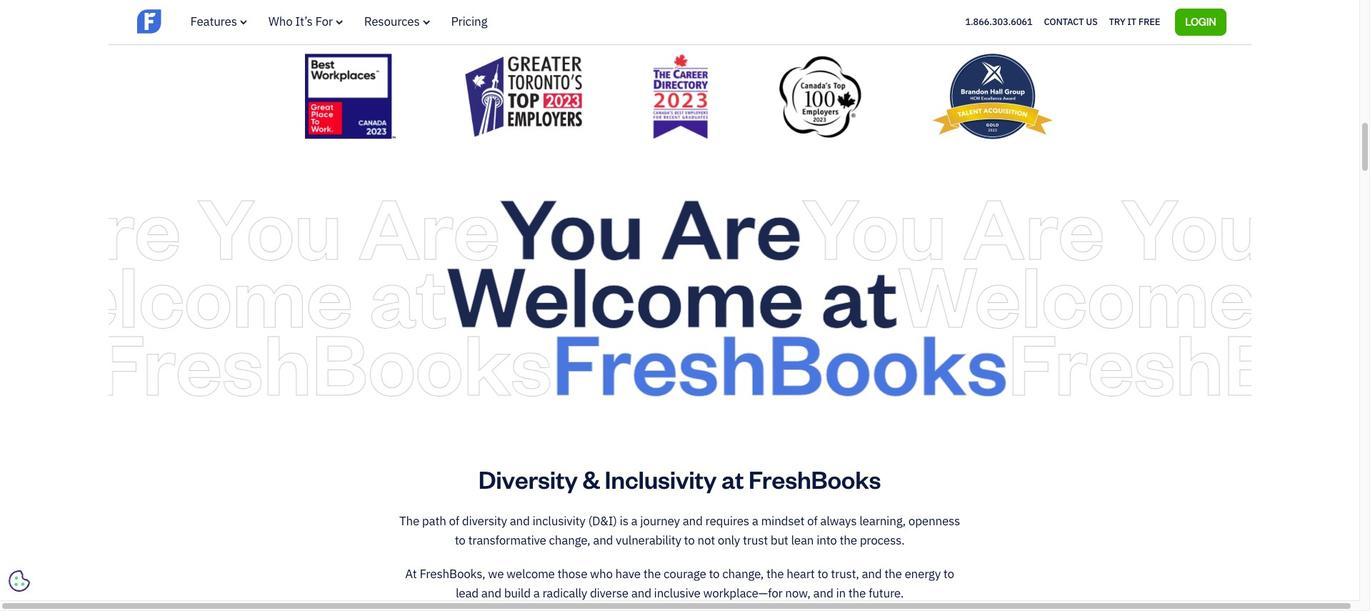 Task type: vqa. For each thing, say whether or not it's contained in the screenshot.
THE "INCLUSIVE"
yes



Task type: describe. For each thing, give the bounding box(es) containing it.
the inside the path of diversity and inclusivity (d&i) is a journey and requires a mindset of always learning, openness to transformative change, and vulnerability to not only trust but lean into the process.
[[840, 533, 857, 548]]

free
[[1139, 16, 1161, 28]]

and left "in"
[[814, 585, 834, 601]]

not
[[698, 533, 715, 548]]

diversity
[[462, 513, 507, 529]]

and up future.
[[862, 566, 882, 582]]

the right "in"
[[849, 585, 866, 601]]

(d&i)
[[588, 513, 617, 529]]

mindset
[[761, 513, 805, 529]]

2 of from the left
[[808, 513, 818, 529]]

3 you from the left
[[1120, 170, 1265, 279]]

1 are from the left
[[660, 170, 801, 279]]

transformative
[[468, 533, 546, 548]]

1 welcome from the left
[[0, 238, 352, 347]]

try
[[1110, 16, 1126, 28]]

and up not
[[683, 513, 703, 529]]

inclusive
[[654, 585, 701, 601]]

2 you from the left
[[801, 170, 946, 279]]

path
[[422, 513, 446, 529]]

diverse
[[590, 585, 629, 601]]

journey
[[640, 513, 680, 529]]

who it's for
[[269, 14, 333, 29]]

the right "have"
[[644, 566, 661, 582]]

always
[[821, 513, 857, 529]]

cookie preferences image
[[9, 570, 30, 592]]

diversity
[[479, 463, 578, 495]]

at
[[405, 566, 417, 582]]

have
[[616, 566, 641, 582]]

only
[[718, 533, 740, 548]]

change, inside the path of diversity and inclusivity (d&i) is a journey and requires a mindset of always learning, openness to transformative change, and vulnerability to not only trust but lean into the process.
[[549, 533, 591, 548]]

energy
[[905, 566, 941, 582]]

you are you are you ar
[[499, 170, 1371, 279]]

features
[[190, 14, 237, 29]]

welcome
[[507, 566, 555, 582]]

for
[[316, 14, 333, 29]]

those
[[558, 566, 588, 582]]

to right energy
[[944, 566, 955, 582]]

pricing
[[451, 14, 488, 29]]

to left not
[[684, 533, 695, 548]]

it's
[[295, 14, 313, 29]]

login
[[1186, 15, 1217, 28]]

freshbooks,
[[420, 566, 486, 582]]

who
[[590, 566, 613, 582]]

requires
[[706, 513, 750, 529]]

trust,
[[831, 566, 859, 582]]

try it free
[[1110, 16, 1161, 28]]

1 horizontal spatial a
[[631, 513, 638, 529]]

the path of diversity and inclusivity (d&i) is a journey and requires a mindset of always learning, openness to transformative change, and vulnerability to not only trust but lean into the process.
[[399, 513, 961, 548]]

process.
[[860, 533, 905, 548]]

and down (d&i)
[[593, 533, 613, 548]]

and up transformative
[[510, 513, 530, 529]]

1.866.303.6061 link
[[966, 16, 1033, 28]]

vulnerability
[[616, 533, 682, 548]]



Task type: locate. For each thing, give the bounding box(es) containing it.
to
[[455, 533, 466, 548], [684, 533, 695, 548], [709, 566, 720, 582], [818, 566, 829, 582], [944, 566, 955, 582]]

radically
[[543, 585, 587, 601]]

at freshbooks, we welcome those who have the courage to change, the heart to trust, and the energy to lead and build a radically diverse and inclusive workplace—for now, and in the future.
[[405, 566, 955, 601]]

resources
[[364, 14, 420, 29]]

and
[[510, 513, 530, 529], [683, 513, 703, 529], [593, 533, 613, 548], [862, 566, 882, 582], [482, 585, 502, 601], [632, 585, 652, 601], [814, 585, 834, 601]]

workplace—for
[[704, 585, 783, 601]]

3 welcome from the left
[[898, 238, 1255, 347]]

to down diversity
[[455, 533, 466, 548]]

lean
[[791, 533, 814, 548]]

a inside at freshbooks, we welcome those who have the courage to change, the heart to trust, and the energy to lead and build a radically diverse and inclusive workplace—for now, and in the future.
[[534, 585, 540, 601]]

the
[[399, 513, 420, 529]]

who it's for link
[[269, 14, 343, 29]]

heart
[[787, 566, 815, 582]]

is
[[620, 513, 629, 529]]

&
[[583, 463, 600, 495]]

resources link
[[364, 14, 430, 29]]

2 are from the left
[[963, 170, 1104, 279]]

0 horizontal spatial you
[[499, 170, 644, 279]]

at
[[369, 238, 446, 347], [820, 238, 898, 347], [1272, 238, 1349, 347], [722, 463, 744, 495]]

change, inside at freshbooks, we welcome those who have the courage to change, the heart to trust, and the energy to lead and build a radically diverse and inclusive workplace—for now, and in the future.
[[723, 566, 764, 582]]

1 horizontal spatial of
[[808, 513, 818, 529]]

of
[[449, 513, 459, 529], [808, 513, 818, 529]]

1 horizontal spatial welcome
[[446, 238, 804, 347]]

0 horizontal spatial of
[[449, 513, 459, 529]]

cookie consent banner dialog
[[11, 425, 225, 590]]

the left heart at bottom right
[[767, 566, 784, 582]]

pricing link
[[451, 14, 488, 29]]

freshbooks freshbooks freshboo
[[97, 306, 1371, 415]]

the up future.
[[885, 566, 902, 582]]

it
[[1128, 16, 1137, 28]]

ar
[[1282, 170, 1371, 279]]

in
[[836, 585, 846, 601]]

2 horizontal spatial a
[[752, 513, 759, 529]]

a right build
[[534, 585, 540, 601]]

you
[[499, 170, 644, 279], [801, 170, 946, 279], [1120, 170, 1265, 279]]

dialog
[[0, 0, 1371, 611]]

1 horizontal spatial change,
[[723, 566, 764, 582]]

a
[[631, 513, 638, 529], [752, 513, 759, 529], [534, 585, 540, 601]]

1 of from the left
[[449, 513, 459, 529]]

1 horizontal spatial you
[[801, 170, 946, 279]]

change, down inclusivity
[[549, 533, 591, 548]]

contact us
[[1044, 16, 1098, 28]]

of right path
[[449, 513, 459, 529]]

who
[[269, 14, 293, 29]]

openness
[[909, 513, 961, 529]]

contact us link
[[1044, 13, 1098, 31]]

the right into
[[840, 533, 857, 548]]

0 horizontal spatial change,
[[549, 533, 591, 548]]

inclusivity
[[605, 463, 717, 495]]

are
[[660, 170, 801, 279], [963, 170, 1104, 279]]

learning,
[[860, 513, 906, 529]]

now,
[[786, 585, 811, 601]]

future.
[[869, 585, 904, 601]]

0 horizontal spatial a
[[534, 585, 540, 601]]

build
[[504, 585, 531, 601]]

1.866.303.6061
[[966, 16, 1033, 28]]

login link
[[1176, 8, 1227, 36]]

to right heart at bottom right
[[818, 566, 829, 582]]

1 vertical spatial change,
[[723, 566, 764, 582]]

0 vertical spatial change,
[[549, 533, 591, 548]]

1 you from the left
[[499, 170, 644, 279]]

lead
[[456, 585, 479, 601]]

features link
[[190, 14, 247, 29]]

but
[[771, 533, 789, 548]]

2 horizontal spatial you
[[1120, 170, 1265, 279]]

inclusivity
[[533, 513, 586, 529]]

to right courage
[[709, 566, 720, 582]]

trust
[[743, 533, 768, 548]]

diversity & inclusivity at freshbooks
[[479, 463, 881, 495]]

1 horizontal spatial are
[[963, 170, 1104, 279]]

the
[[840, 533, 857, 548], [644, 566, 661, 582], [767, 566, 784, 582], [885, 566, 902, 582], [849, 585, 866, 601]]

0 horizontal spatial are
[[660, 170, 801, 279]]

freshbooks
[[97, 306, 553, 415], [553, 306, 1010, 415], [749, 463, 881, 495]]

2 horizontal spatial welcome
[[898, 238, 1255, 347]]

and down "have"
[[632, 585, 652, 601]]

welcome at welcome at welcome at
[[0, 238, 1349, 347]]

into
[[817, 533, 837, 548]]

contact
[[1044, 16, 1084, 28]]

a up the trust
[[752, 513, 759, 529]]

0 horizontal spatial welcome
[[0, 238, 352, 347]]

2 welcome from the left
[[446, 238, 804, 347]]

freshbooks logo image
[[137, 8, 248, 35]]

and down we
[[482, 585, 502, 601]]

a right is
[[631, 513, 638, 529]]

freshboo
[[1010, 306, 1371, 415]]

of up lean
[[808, 513, 818, 529]]

try it free link
[[1110, 13, 1161, 31]]

welcome
[[0, 238, 352, 347], [446, 238, 804, 347], [898, 238, 1255, 347]]

change,
[[549, 533, 591, 548], [723, 566, 764, 582]]

courage
[[664, 566, 706, 582]]

change, up workplace—for
[[723, 566, 764, 582]]

we
[[488, 566, 504, 582]]

us
[[1086, 16, 1098, 28]]



